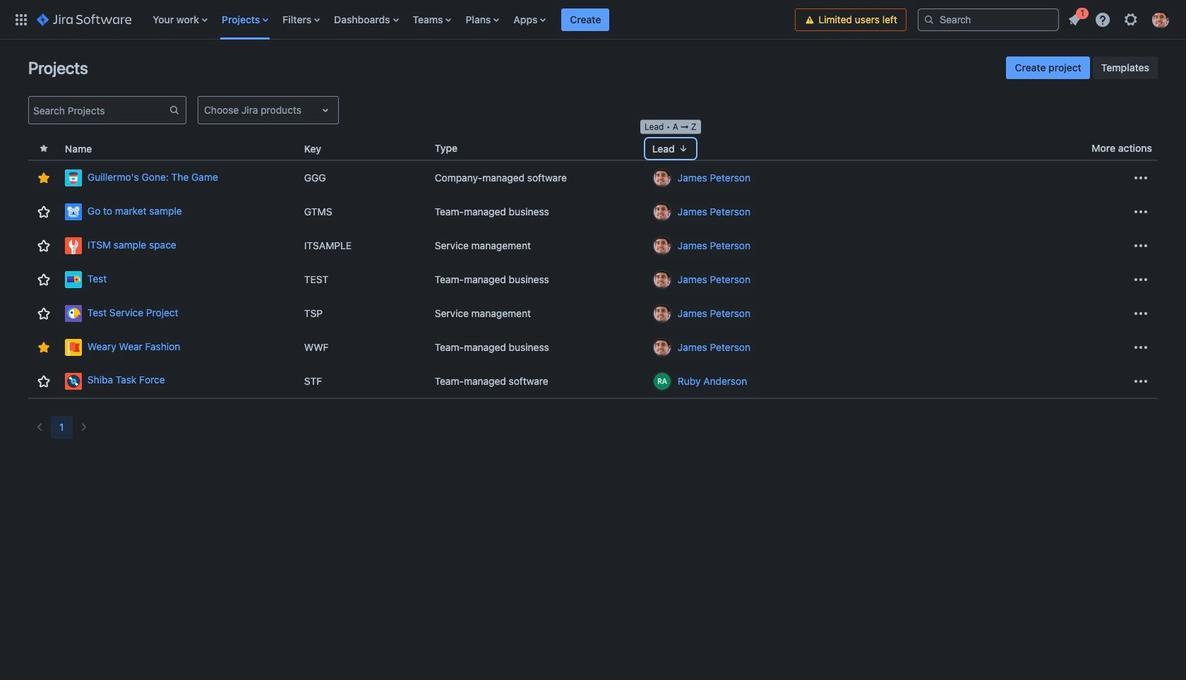 Task type: vqa. For each thing, say whether or not it's contained in the screenshot.
SETTINGS Icon
yes



Task type: describe. For each thing, give the bounding box(es) containing it.
more image for star weary wear fashion image
[[1133, 339, 1150, 356]]

0 horizontal spatial list
[[146, 0, 796, 39]]

star shiba task force image
[[35, 373, 52, 389]]

Choose Jira products text field
[[204, 103, 207, 117]]

more image for star go to market sample icon
[[1133, 203, 1150, 220]]

your profile and settings image
[[1153, 11, 1169, 28]]

open image
[[317, 102, 334, 119]]

1 horizontal spatial list
[[1062, 5, 1178, 32]]

star test image
[[35, 271, 52, 288]]

notifications image
[[1066, 11, 1083, 28]]

star go to market sample image
[[35, 203, 52, 220]]

more image for star test service project image
[[1133, 305, 1150, 322]]

previous image
[[31, 419, 48, 436]]

star guillermo's gone: the game image
[[35, 169, 52, 186]]

star test service project image
[[35, 305, 52, 322]]

star weary wear fashion image
[[35, 339, 52, 356]]

next image
[[75, 419, 92, 436]]



Task type: locate. For each thing, give the bounding box(es) containing it.
5 more image from the top
[[1133, 373, 1150, 389]]

jira software image
[[37, 11, 132, 28], [37, 11, 132, 28]]

0 vertical spatial more image
[[1133, 203, 1150, 220]]

3 more image from the top
[[1133, 271, 1150, 288]]

more image
[[1133, 169, 1150, 186], [1133, 237, 1150, 254], [1133, 271, 1150, 288], [1133, 305, 1150, 322], [1133, 373, 1150, 389]]

list
[[146, 0, 796, 39], [1062, 5, 1178, 32]]

1 vertical spatial more image
[[1133, 339, 1150, 356]]

list item
[[562, 0, 610, 39], [1062, 5, 1089, 31]]

primary element
[[8, 0, 796, 39]]

0 horizontal spatial list item
[[562, 0, 610, 39]]

group
[[1007, 56, 1158, 79]]

4 more image from the top
[[1133, 305, 1150, 322]]

1 more image from the top
[[1133, 169, 1150, 186]]

search image
[[924, 14, 935, 25]]

banner
[[0, 0, 1186, 40]]

Search Projects text field
[[29, 100, 169, 120]]

more image
[[1133, 203, 1150, 220], [1133, 339, 1150, 356]]

settings image
[[1123, 11, 1140, 28]]

Search field
[[918, 8, 1059, 31]]

2 more image from the top
[[1133, 237, 1150, 254]]

appswitcher icon image
[[13, 11, 30, 28]]

1 horizontal spatial list item
[[1062, 5, 1089, 31]]

star itsm sample space image
[[35, 237, 52, 254]]

more image for star itsm sample space icon
[[1133, 237, 1150, 254]]

2 more image from the top
[[1133, 339, 1150, 356]]

help image
[[1095, 11, 1112, 28]]

None search field
[[918, 8, 1059, 31]]

more image for star test icon
[[1133, 271, 1150, 288]]

1 more image from the top
[[1133, 203, 1150, 220]]



